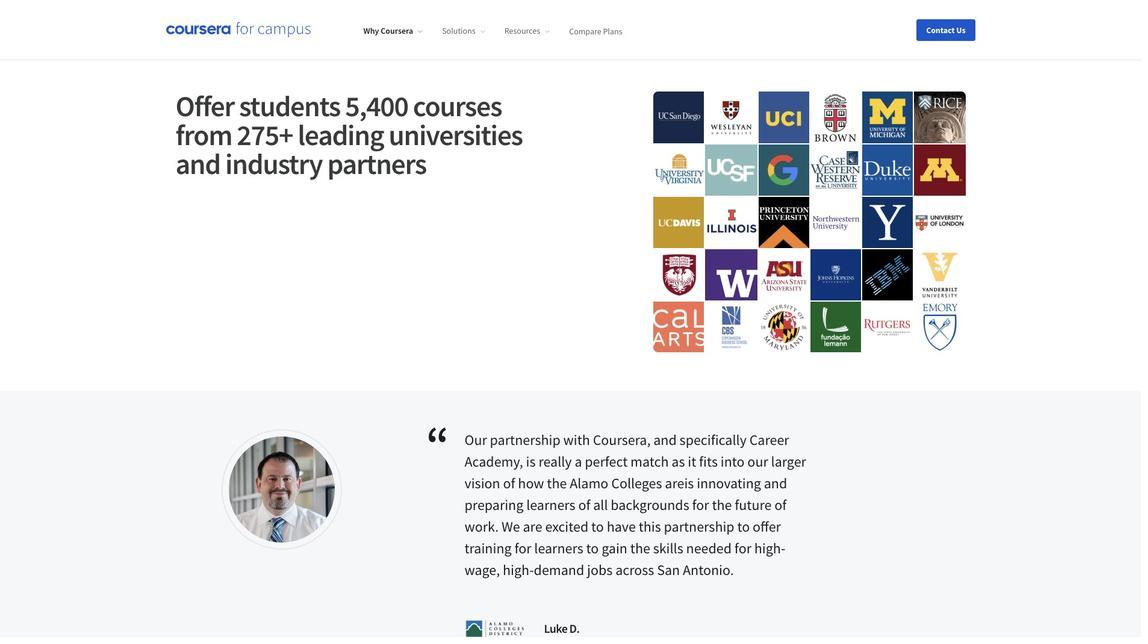 Task type: vqa. For each thing, say whether or not it's contained in the screenshot.
Luke D.
yes



Task type: locate. For each thing, give the bounding box(es) containing it.
0 horizontal spatial partnership
[[490, 431, 560, 449]]

innovating
[[697, 474, 761, 493]]

san
[[657, 561, 680, 579]]

specifically
[[680, 431, 747, 449]]

compare
[[569, 25, 601, 36]]

for right needed
[[735, 539, 751, 558]]

for
[[692, 496, 709, 514], [514, 539, 531, 558], [735, 539, 751, 558]]

coursera for campus image
[[166, 21, 310, 38]]

the
[[547, 474, 567, 493], [712, 496, 732, 514], [630, 539, 650, 558]]

0 vertical spatial the
[[547, 474, 567, 493]]

2 horizontal spatial for
[[735, 539, 751, 558]]

0 vertical spatial learners
[[526, 496, 575, 514]]

0 horizontal spatial high-
[[503, 561, 534, 579]]

for down are
[[514, 539, 531, 558]]

1 horizontal spatial and
[[653, 431, 677, 449]]

partnership
[[490, 431, 560, 449], [664, 517, 734, 536]]

2 horizontal spatial and
[[764, 474, 787, 493]]

275+
[[237, 117, 293, 153]]

the down really
[[547, 474, 567, 493]]

partnership up is
[[490, 431, 560, 449]]

students
[[239, 88, 340, 124]]

antonio.
[[683, 561, 734, 579]]

colleges
[[611, 474, 662, 493]]

offer students 5,400 courses from 275+ leading universities and industry partners
[[176, 88, 523, 182]]

this
[[639, 517, 661, 536]]

learners
[[526, 496, 575, 514], [534, 539, 583, 558]]

for down areis
[[692, 496, 709, 514]]

from
[[176, 117, 232, 153]]

high- down offer on the right bottom of page
[[754, 539, 785, 558]]

are
[[523, 517, 542, 536]]

skills
[[653, 539, 683, 558]]

all
[[593, 496, 608, 514]]

really
[[539, 452, 572, 471]]

0 horizontal spatial and
[[176, 146, 220, 182]]

work.
[[465, 517, 499, 536]]

perfect
[[585, 452, 628, 471]]

of left the all
[[578, 496, 590, 514]]

0 vertical spatial high-
[[754, 539, 785, 558]]

d.
[[569, 621, 580, 636]]

and down offer
[[176, 146, 220, 182]]

2 horizontal spatial the
[[712, 496, 732, 514]]

learners up demand
[[534, 539, 583, 558]]

1 vertical spatial high-
[[503, 561, 534, 579]]

1 horizontal spatial high-
[[754, 539, 785, 558]]

and up as
[[653, 431, 677, 449]]

2 horizontal spatial of
[[775, 496, 787, 514]]

preparing
[[465, 496, 523, 514]]

and
[[176, 146, 220, 182], [653, 431, 677, 449], [764, 474, 787, 493]]

contact
[[926, 24, 955, 35]]

and inside offer students 5,400 courses from 275+ leading universities and industry partners
[[176, 146, 220, 182]]

contact us
[[926, 24, 966, 35]]

industry
[[225, 146, 322, 182]]

1 vertical spatial and
[[653, 431, 677, 449]]

our partnership with coursera, and specifically career academy, is really a perfect match as it fits into our larger vision of how the alamo colleges areis innovating and preparing learners of all backgrounds for the future of work. we are excited to have this partnership to offer training for learners to gain the skills needed for high- wage, high-demand jobs across san antonio.
[[465, 431, 806, 579]]

learners up excited
[[526, 496, 575, 514]]

a
[[575, 452, 582, 471]]

the up across
[[630, 539, 650, 558]]

of up offer on the right bottom of page
[[775, 496, 787, 514]]

1 horizontal spatial of
[[578, 496, 590, 514]]

and down larger
[[764, 474, 787, 493]]

the down innovating
[[712, 496, 732, 514]]

into
[[721, 452, 745, 471]]

compare plans
[[569, 25, 622, 36]]

of left how
[[503, 474, 515, 493]]

of
[[503, 474, 515, 493], [578, 496, 590, 514], [775, 496, 787, 514]]

0 vertical spatial and
[[176, 146, 220, 182]]

1 horizontal spatial partnership
[[664, 517, 734, 536]]

areis
[[665, 474, 694, 493]]

our
[[465, 431, 487, 449]]

0 vertical spatial partnership
[[490, 431, 560, 449]]

1 vertical spatial learners
[[534, 539, 583, 558]]

high-
[[754, 539, 785, 558], [503, 561, 534, 579]]

resources
[[504, 25, 540, 36]]

high- right 'wage,'
[[503, 561, 534, 579]]

luke d.
[[544, 621, 580, 636]]

2 vertical spatial the
[[630, 539, 650, 558]]

offer
[[753, 517, 781, 536]]

partnership up needed
[[664, 517, 734, 536]]

1 vertical spatial partnership
[[664, 517, 734, 536]]

backgrounds
[[611, 496, 689, 514]]

to
[[591, 517, 604, 536], [737, 517, 750, 536], [586, 539, 599, 558]]

offer
[[176, 88, 234, 124]]

coursera
[[381, 25, 413, 36]]



Task type: describe. For each thing, give the bounding box(es) containing it.
to left gain
[[586, 539, 599, 558]]

future
[[735, 496, 772, 514]]

why
[[363, 25, 379, 36]]

demand
[[534, 561, 584, 579]]

needed
[[686, 539, 732, 558]]

2 vertical spatial and
[[764, 474, 787, 493]]

1 horizontal spatial the
[[630, 539, 650, 558]]

us
[[956, 24, 966, 35]]

vision
[[465, 474, 500, 493]]

to down the all
[[591, 517, 604, 536]]

coursera,
[[593, 431, 651, 449]]

gain
[[602, 539, 627, 558]]

luke
[[544, 621, 567, 636]]

courses
[[413, 88, 502, 124]]

solutions
[[442, 25, 476, 36]]

larger
[[771, 452, 806, 471]]

thirty logos from well known universities image
[[653, 92, 966, 352]]

with
[[563, 431, 590, 449]]

is
[[526, 452, 536, 471]]

across
[[615, 561, 654, 579]]

excited
[[545, 517, 588, 536]]

leading
[[298, 117, 384, 153]]

plans
[[603, 25, 622, 36]]

to left offer on the right bottom of page
[[737, 517, 750, 536]]

match
[[631, 452, 669, 471]]

0 horizontal spatial the
[[547, 474, 567, 493]]

wage,
[[465, 561, 500, 579]]

contact us button
[[917, 19, 975, 41]]

compare plans link
[[569, 25, 622, 36]]

we
[[502, 517, 520, 536]]

alamo
[[570, 474, 608, 493]]

our
[[747, 452, 768, 471]]

5,400
[[345, 88, 408, 124]]

career
[[749, 431, 789, 449]]

luke d. image
[[229, 437, 334, 543]]

alamo colleges district image
[[465, 620, 525, 637]]

as
[[672, 452, 685, 471]]

0 horizontal spatial of
[[503, 474, 515, 493]]

1 horizontal spatial for
[[692, 496, 709, 514]]

0 horizontal spatial for
[[514, 539, 531, 558]]

partners
[[327, 146, 426, 182]]

jobs
[[587, 561, 613, 579]]

training
[[465, 539, 512, 558]]

academy,
[[465, 452, 523, 471]]

solutions link
[[442, 25, 485, 36]]

why coursera link
[[363, 25, 423, 36]]

why coursera
[[363, 25, 413, 36]]

universities
[[389, 117, 523, 153]]

how
[[518, 474, 544, 493]]

have
[[607, 517, 636, 536]]

resources link
[[504, 25, 550, 36]]

it
[[688, 452, 696, 471]]

fits
[[699, 452, 718, 471]]

1 vertical spatial the
[[712, 496, 732, 514]]



